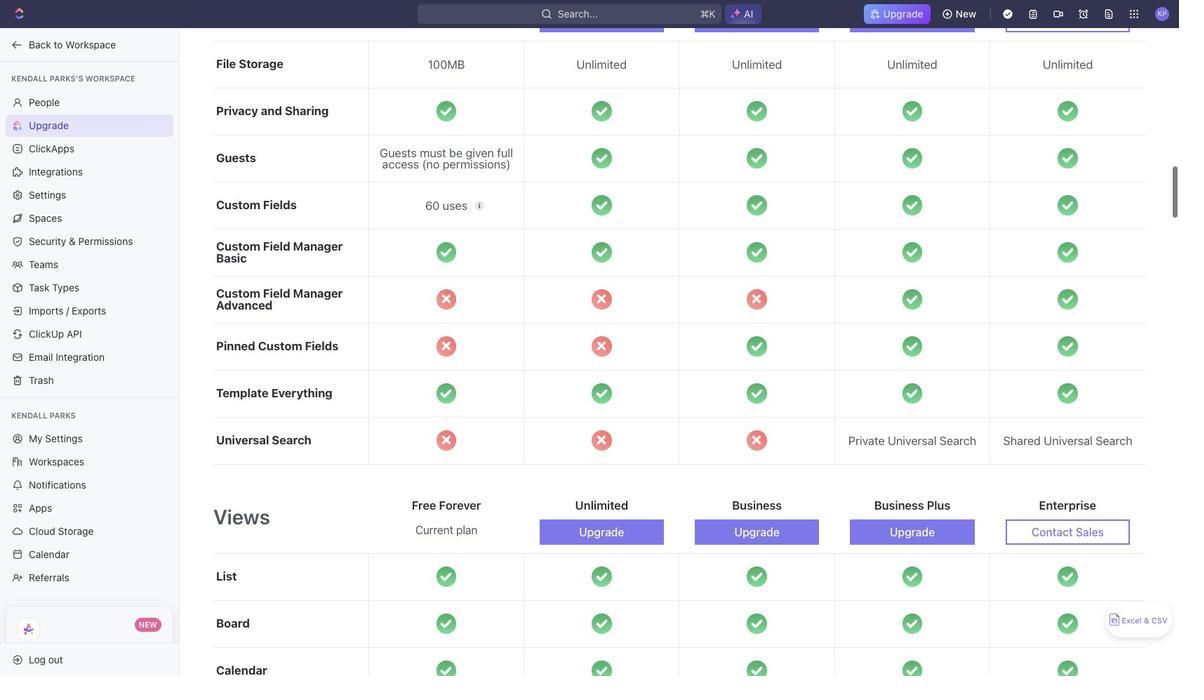 Task type: vqa. For each thing, say whether or not it's contained in the screenshot.
Universal to the left
yes



Task type: describe. For each thing, give the bounding box(es) containing it.
kp
[[1158, 9, 1168, 18]]

referrals
[[29, 572, 69, 584]]

log out button
[[6, 649, 167, 671]]

parks's
[[50, 74, 83, 83]]

apps
[[29, 502, 52, 514]]

template everything
[[216, 386, 333, 400]]

kendall for my settings
[[11, 410, 48, 420]]

notifications link
[[6, 474, 173, 496]]

guests must be given full access (no permissions)
[[380, 146, 513, 171]]

private universal search
[[849, 434, 977, 448]]

search...
[[559, 8, 599, 20]]

back to workspace
[[29, 38, 116, 50]]

sharing
[[285, 104, 329, 118]]

pinned custom fields
[[216, 339, 339, 353]]

private
[[849, 434, 885, 448]]

back
[[29, 38, 51, 50]]

& for csv
[[1144, 616, 1150, 625]]

clickup
[[29, 328, 64, 340]]

back to workspace button
[[6, 33, 166, 56]]

free
[[412, 498, 436, 512]]

guests for guests must be given full access (no permissions)
[[380, 146, 417, 160]]

settings link
[[6, 184, 173, 206]]

board
[[216, 617, 250, 631]]

universal search
[[216, 433, 312, 447]]

manager for custom field manager basic
[[293, 239, 343, 253]]

security & permissions link
[[6, 230, 173, 252]]

1 horizontal spatial close image
[[592, 431, 612, 451]]

permissions)
[[443, 157, 511, 171]]

1 search from the left
[[272, 433, 312, 447]]

api
[[67, 328, 82, 340]]

kendall for people
[[11, 74, 48, 83]]

0 vertical spatial fields
[[263, 198, 297, 212]]

0 vertical spatial upgrade link
[[864, 4, 931, 24]]

100mb
[[428, 57, 465, 71]]

my
[[29, 433, 43, 445]]

0 horizontal spatial close image
[[437, 290, 457, 310]]

enterprise
[[1040, 498, 1097, 512]]

integrations
[[29, 165, 83, 177]]

file storage
[[216, 57, 284, 71]]

privacy and sharing
[[216, 104, 329, 118]]

custom field manager basic
[[216, 239, 343, 265]]

contact for first contact sales button from the bottom
[[1032, 526, 1074, 538]]

uses
[[443, 198, 468, 213]]

full
[[497, 146, 513, 160]]

ai button
[[725, 4, 762, 24]]

contact for 2nd contact sales button from the bottom of the page
[[1032, 13, 1074, 26]]

list
[[216, 570, 237, 584]]

custom field manager advanced
[[216, 286, 343, 312]]

excel & csv link
[[1106, 603, 1173, 638]]

universal for private universal search
[[888, 434, 937, 448]]

calendar link
[[6, 544, 173, 566]]

csv
[[1152, 616, 1168, 625]]

pinned
[[216, 339, 255, 353]]

clickup api link
[[6, 323, 173, 345]]

contact sales for 2nd contact sales button from the bottom of the page
[[1032, 13, 1105, 26]]

guests for guests
[[216, 151, 256, 165]]

email integration
[[29, 351, 105, 363]]

current plan
[[416, 524, 478, 536]]

file
[[216, 57, 236, 71]]

universal for shared universal search
[[1044, 434, 1093, 448]]

integrations link
[[6, 160, 173, 183]]

business plus
[[875, 498, 951, 512]]

1 contact sales button from the top
[[1006, 7, 1131, 32]]

field for basic
[[263, 239, 290, 253]]

search for private universal search
[[940, 434, 977, 448]]

given
[[466, 146, 494, 160]]

people link
[[6, 91, 173, 113]]

access
[[382, 157, 419, 171]]

teams
[[29, 258, 58, 270]]

0 vertical spatial settings
[[29, 189, 66, 200]]

2 horizontal spatial close image
[[747, 290, 767, 310]]

email
[[29, 351, 53, 363]]

types
[[52, 281, 79, 293]]

kendall parks
[[11, 410, 76, 420]]

business for business plus
[[875, 498, 925, 512]]

my settings
[[29, 433, 83, 445]]

to
[[54, 38, 63, 50]]

calendar
[[29, 548, 69, 560]]

views
[[213, 505, 270, 529]]

1 vertical spatial settings
[[45, 433, 83, 445]]

imports
[[29, 304, 64, 316]]

teams link
[[6, 253, 173, 276]]

60
[[426, 198, 440, 213]]

1 vertical spatial new
[[139, 620, 157, 629]]

ai
[[744, 8, 754, 20]]



Task type: locate. For each thing, give the bounding box(es) containing it.
1 horizontal spatial new
[[956, 8, 977, 20]]

new
[[956, 8, 977, 20], [139, 620, 157, 629]]

1 horizontal spatial storage
[[239, 57, 284, 71]]

& right security
[[69, 235, 76, 247]]

1 vertical spatial sales
[[1076, 526, 1105, 538]]

field inside custom field manager basic
[[263, 239, 290, 253]]

0 horizontal spatial new
[[139, 620, 157, 629]]

custom right pinned
[[258, 339, 302, 353]]

1 horizontal spatial guests
[[380, 146, 417, 160]]

guests left the (no
[[380, 146, 417, 160]]

settings up spaces
[[29, 189, 66, 200]]

manager for custom field manager advanced
[[293, 286, 343, 300]]

0 vertical spatial sales
[[1076, 13, 1105, 26]]

1 universal from the left
[[216, 433, 269, 447]]

be
[[449, 146, 463, 160]]

storage for file storage
[[239, 57, 284, 71]]

my settings link
[[6, 428, 173, 450]]

free forever
[[412, 498, 481, 512]]

clickup api
[[29, 328, 82, 340]]

1 manager from the top
[[293, 239, 343, 253]]

kendall parks's workspace
[[11, 74, 135, 83]]

upgrade link down people "link"
[[6, 114, 173, 137]]

contact sales for first contact sales button from the bottom
[[1032, 526, 1105, 538]]

basic
[[216, 251, 247, 265]]

shared universal search
[[1004, 434, 1133, 448]]

log
[[29, 653, 46, 665]]

custom down custom fields in the top left of the page
[[216, 239, 260, 253]]

custom up basic
[[216, 198, 260, 212]]

forever
[[439, 498, 481, 512]]

storage down apps link at bottom
[[58, 525, 94, 537]]

0 vertical spatial new
[[956, 8, 977, 20]]

1 horizontal spatial fields
[[305, 339, 339, 353]]

0 vertical spatial contact sales
[[1032, 13, 1105, 26]]

custom fields
[[216, 198, 297, 212]]

& left csv
[[1144, 616, 1150, 625]]

unlimited
[[577, 57, 627, 71], [732, 57, 783, 71], [888, 57, 938, 71], [1043, 57, 1094, 71], [575, 498, 629, 512]]

1 vertical spatial manager
[[293, 286, 343, 300]]

current
[[416, 524, 454, 536]]

0 vertical spatial contact sales button
[[1006, 7, 1131, 32]]

2 horizontal spatial universal
[[1044, 434, 1093, 448]]

field inside the custom field manager advanced
[[263, 286, 290, 300]]

1 horizontal spatial business
[[875, 498, 925, 512]]

2 universal from the left
[[888, 434, 937, 448]]

1 vertical spatial contact
[[1032, 526, 1074, 538]]

manager down custom field manager basic
[[293, 286, 343, 300]]

imports / exports
[[29, 304, 106, 316]]

0 horizontal spatial business
[[733, 498, 782, 512]]

universal right private
[[888, 434, 937, 448]]

2 business from the left
[[875, 498, 925, 512]]

guests inside guests must be given full access (no permissions)
[[380, 146, 417, 160]]

1 contact sales from the top
[[1032, 13, 1105, 26]]

upgrade
[[884, 8, 924, 20], [579, 13, 625, 26], [735, 13, 780, 26], [890, 13, 935, 26], [29, 119, 69, 131], [579, 526, 625, 538], [735, 526, 780, 538], [890, 526, 935, 538]]

workspaces link
[[6, 451, 173, 473]]

1 sales from the top
[[1076, 13, 1105, 26]]

1 vertical spatial storage
[[58, 525, 94, 537]]

0 horizontal spatial upgrade link
[[6, 114, 173, 137]]

0 vertical spatial storage
[[239, 57, 284, 71]]

template
[[216, 386, 269, 400]]

excel & csv
[[1122, 616, 1168, 625]]

business for business
[[733, 498, 782, 512]]

0 vertical spatial manager
[[293, 239, 343, 253]]

notifications
[[29, 479, 86, 491]]

1 horizontal spatial search
[[940, 434, 977, 448]]

field down custom fields in the top left of the page
[[263, 239, 290, 253]]

workspace right to
[[66, 38, 116, 50]]

custom for custom field manager advanced
[[216, 286, 260, 300]]

guests down privacy
[[216, 151, 256, 165]]

exports
[[72, 304, 106, 316]]

custom inside the custom field manager advanced
[[216, 286, 260, 300]]

workspace
[[66, 38, 116, 50], [85, 74, 135, 83]]

integration
[[56, 351, 105, 363]]

kendall
[[11, 74, 48, 83], [11, 410, 48, 420]]

1 vertical spatial &
[[1144, 616, 1150, 625]]

0 vertical spatial contact
[[1032, 13, 1074, 26]]

security & permissions
[[29, 235, 133, 247]]

cloud
[[29, 525, 55, 537]]

0 vertical spatial workspace
[[66, 38, 116, 50]]

universal right shared
[[1044, 434, 1093, 448]]

0 horizontal spatial storage
[[58, 525, 94, 537]]

plus
[[927, 498, 951, 512]]

1 business from the left
[[733, 498, 782, 512]]

2 field from the top
[[263, 286, 290, 300]]

settings down parks
[[45, 433, 83, 445]]

kendall up my
[[11, 410, 48, 420]]

⌘k
[[701, 8, 716, 20]]

manager up the custom field manager advanced
[[293, 239, 343, 253]]

custom inside custom field manager basic
[[216, 239, 260, 253]]

fields up custom field manager basic
[[263, 198, 297, 212]]

workspace inside button
[[66, 38, 116, 50]]

upgrade link left new button
[[864, 4, 931, 24]]

search for shared universal search
[[1096, 434, 1133, 448]]

permissions
[[78, 235, 133, 247]]

task types link
[[6, 276, 173, 299]]

(no
[[422, 157, 440, 171]]

everything
[[271, 386, 333, 400]]

1 vertical spatial field
[[263, 286, 290, 300]]

1 horizontal spatial universal
[[888, 434, 937, 448]]

referrals link
[[6, 567, 173, 589]]

task
[[29, 281, 50, 293]]

fields
[[263, 198, 297, 212], [305, 339, 339, 353]]

1 field from the top
[[263, 239, 290, 253]]

2 horizontal spatial search
[[1096, 434, 1133, 448]]

check image
[[592, 101, 612, 121], [747, 101, 767, 121], [903, 101, 923, 121], [592, 148, 612, 168], [747, 148, 767, 168], [1058, 148, 1079, 168], [903, 195, 923, 215], [903, 243, 923, 263], [903, 290, 923, 310], [903, 337, 923, 357], [437, 384, 457, 404], [747, 384, 767, 404], [903, 384, 923, 404], [437, 567, 457, 587], [592, 567, 612, 587], [747, 567, 767, 587], [903, 567, 923, 587], [903, 614, 923, 634], [1058, 614, 1079, 634], [437, 661, 457, 676], [592, 661, 612, 676], [747, 661, 767, 676], [903, 661, 923, 676], [1058, 661, 1079, 676]]

field
[[263, 239, 290, 253], [263, 286, 290, 300]]

3 search from the left
[[1096, 434, 1133, 448]]

kp button
[[1152, 3, 1174, 25]]

3 universal from the left
[[1044, 434, 1093, 448]]

0 vertical spatial field
[[263, 239, 290, 253]]

2 kendall from the top
[[11, 410, 48, 420]]

1 kendall from the top
[[11, 74, 48, 83]]

custom for custom field manager basic
[[216, 239, 260, 253]]

and
[[261, 104, 282, 118]]

plan
[[456, 524, 478, 536]]

cloud storage link
[[6, 520, 173, 543]]

close image
[[437, 290, 457, 310], [747, 290, 767, 310], [592, 431, 612, 451]]

email integration link
[[6, 346, 173, 368]]

1 vertical spatial upgrade link
[[6, 114, 173, 137]]

0 horizontal spatial guests
[[216, 151, 256, 165]]

cloud storage
[[29, 525, 94, 537]]

new inside button
[[956, 8, 977, 20]]

task types
[[29, 281, 79, 293]]

0 horizontal spatial search
[[272, 433, 312, 447]]

workspace for back to workspace
[[66, 38, 116, 50]]

upgrade link
[[864, 4, 931, 24], [6, 114, 173, 137]]

1 vertical spatial contact sales button
[[1006, 519, 1131, 545]]

sales for 2nd contact sales button from the bottom of the page
[[1076, 13, 1105, 26]]

2 manager from the top
[[293, 286, 343, 300]]

contact
[[1032, 13, 1074, 26], [1032, 526, 1074, 538]]

1 contact from the top
[[1032, 13, 1074, 26]]

0 horizontal spatial universal
[[216, 433, 269, 447]]

storage right "file"
[[239, 57, 284, 71]]

2 contact sales from the top
[[1032, 526, 1105, 538]]

custom
[[216, 198, 260, 212], [216, 239, 260, 253], [216, 286, 260, 300], [258, 339, 302, 353]]

excel
[[1122, 616, 1142, 625]]

imports / exports link
[[6, 300, 173, 322]]

workspaces
[[29, 456, 84, 468]]

universal
[[216, 433, 269, 447], [888, 434, 937, 448], [1044, 434, 1093, 448]]

1 vertical spatial fields
[[305, 339, 339, 353]]

kendall up the people on the top left of page
[[11, 74, 48, 83]]

guests
[[380, 146, 417, 160], [216, 151, 256, 165]]

1 vertical spatial kendall
[[11, 410, 48, 420]]

shared
[[1004, 434, 1041, 448]]

/
[[66, 304, 69, 316]]

custom for custom fields
[[216, 198, 260, 212]]

manager inside the custom field manager advanced
[[293, 286, 343, 300]]

apps link
[[6, 497, 173, 520]]

0 vertical spatial kendall
[[11, 74, 48, 83]]

close image
[[592, 290, 612, 310], [437, 337, 457, 357], [592, 337, 612, 357], [437, 431, 457, 451], [747, 431, 767, 451]]

workspace for kendall parks's workspace
[[85, 74, 135, 83]]

log out
[[29, 653, 63, 665]]

workspace up people "link"
[[85, 74, 135, 83]]

&
[[69, 235, 76, 247], [1144, 616, 1150, 625]]

& for permissions
[[69, 235, 76, 247]]

clickapps link
[[6, 137, 173, 160]]

sales for first contact sales button from the bottom
[[1076, 526, 1105, 538]]

2 contact sales button from the top
[[1006, 519, 1131, 545]]

contact sales
[[1032, 13, 1105, 26], [1032, 526, 1105, 538]]

1 vertical spatial workspace
[[85, 74, 135, 83]]

universal down template
[[216, 433, 269, 447]]

privacy
[[216, 104, 258, 118]]

1 horizontal spatial upgrade link
[[864, 4, 931, 24]]

new button
[[937, 3, 985, 25]]

check image
[[437, 101, 457, 121], [1058, 101, 1079, 121], [903, 148, 923, 168], [592, 195, 612, 215], [747, 195, 767, 215], [1058, 195, 1079, 215], [437, 243, 457, 263], [592, 243, 612, 263], [747, 243, 767, 263], [1058, 243, 1079, 263], [1058, 290, 1079, 310], [747, 337, 767, 357], [1058, 337, 1079, 357], [592, 384, 612, 404], [1058, 384, 1079, 404], [1058, 567, 1079, 587], [437, 614, 457, 634], [592, 614, 612, 634], [747, 614, 767, 634]]

1 vertical spatial contact sales
[[1032, 526, 1105, 538]]

0 vertical spatial &
[[69, 235, 76, 247]]

settings
[[29, 189, 66, 200], [45, 433, 83, 445]]

field for advanced
[[263, 286, 290, 300]]

storage for cloud storage
[[58, 525, 94, 537]]

security
[[29, 235, 66, 247]]

60 uses
[[426, 198, 468, 213]]

manager inside custom field manager basic
[[293, 239, 343, 253]]

custom down basic
[[216, 286, 260, 300]]

trash
[[29, 374, 54, 386]]

2 search from the left
[[940, 434, 977, 448]]

1 horizontal spatial &
[[1144, 616, 1150, 625]]

2 sales from the top
[[1076, 526, 1105, 538]]

fields up everything
[[305, 339, 339, 353]]

2 contact from the top
[[1032, 526, 1074, 538]]

0 horizontal spatial &
[[69, 235, 76, 247]]

field down custom field manager basic
[[263, 286, 290, 300]]

0 horizontal spatial fields
[[263, 198, 297, 212]]



